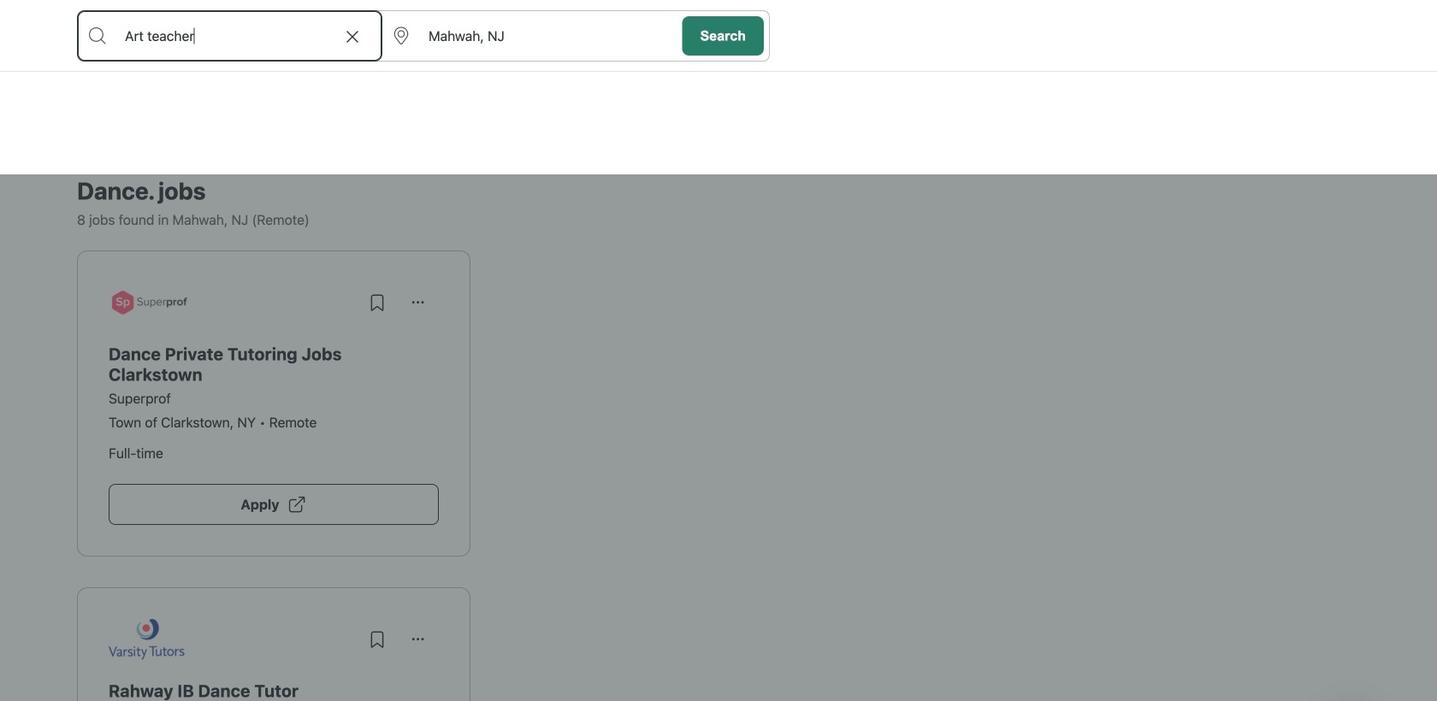Task type: locate. For each thing, give the bounding box(es) containing it.
rahway ib dance tutor element
[[109, 681, 439, 702]]

save job for later image
[[367, 293, 388, 313], [367, 630, 388, 651]]

0 vertical spatial job card menu element
[[398, 300, 439, 316]]

2 job card menu element from the top
[[398, 637, 439, 654]]

1 vertical spatial job card menu element
[[398, 637, 439, 654]]

2 save job for later image from the top
[[367, 630, 388, 651]]

job card menu element
[[398, 300, 439, 316], [398, 637, 439, 654]]

rahway ib dance tutor image
[[109, 620, 184, 661]]

Location search field
[[382, 11, 678, 61]]

1 job card menu element from the top
[[398, 300, 439, 316]]

1 save job for later image from the top
[[367, 293, 388, 313]]

1 vertical spatial save job for later image
[[367, 630, 388, 651]]

0 vertical spatial save job for later image
[[367, 293, 388, 313]]

job card menu element for 'rahway ib dance tutor' "element"
[[398, 637, 439, 654]]

job card menu element for dance private tutoring jobs clarkstown element
[[398, 300, 439, 316]]

Search job title or keyword search field
[[78, 11, 382, 61]]



Task type: describe. For each thing, give the bounding box(es) containing it.
dance private tutoring jobs clarkstown image
[[109, 287, 191, 319]]

save job for later image for dance private tutoring jobs clarkstown element job card menu element
[[367, 293, 388, 313]]

dance private tutoring jobs clarkstown element
[[109, 344, 439, 385]]

save job for later image for job card menu element related to 'rahway ib dance tutor' "element"
[[367, 630, 388, 651]]



Task type: vqa. For each thing, say whether or not it's contained in the screenshot.
salary
no



